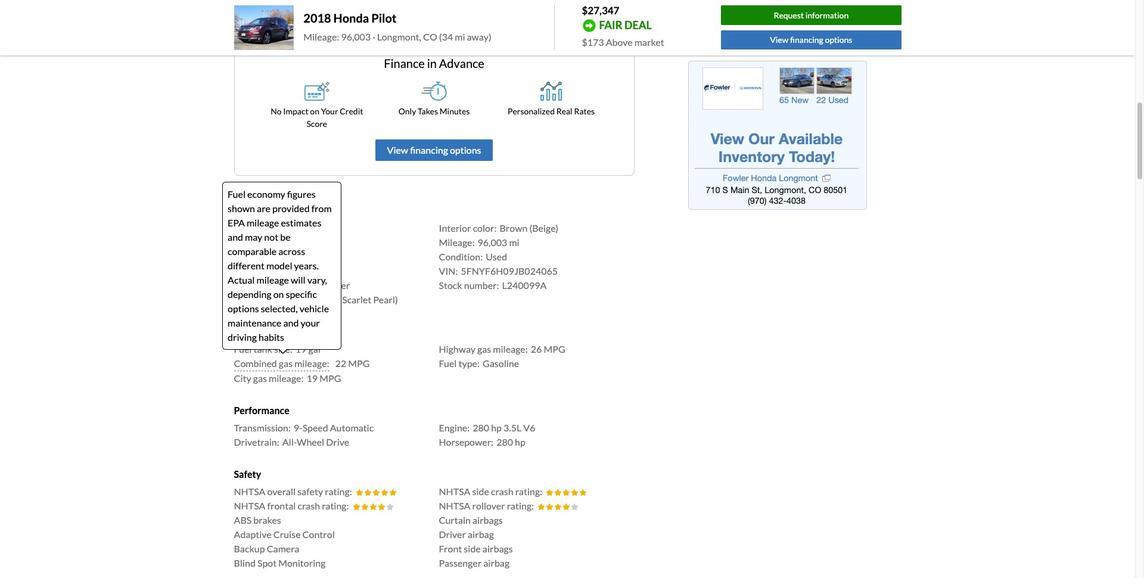 Task type: describe. For each thing, give the bounding box(es) containing it.
used
[[486, 251, 508, 262]]

will
[[291, 274, 306, 285]]

gasoline
[[483, 358, 519, 369]]

rating: for nhtsa side crash rating:
[[516, 486, 543, 497]]

automatic
[[330, 422, 374, 434]]

different
[[228, 260, 265, 271]]

96,003 inside 2018 honda pilot mileage: 96,003 · longmont, co (34 mi away)
[[341, 31, 371, 43]]

0 horizontal spatial hp
[[491, 422, 502, 434]]

make: honda model: pilot year: 2018 trim: elite awd body type: suv / crossover exterior color: red (deep scarlet pearl)
[[234, 222, 398, 305]]

view financing options for left view financing options button
[[387, 145, 481, 156]]

in
[[427, 56, 437, 71]]

(beige)
[[530, 222, 559, 234]]

co
[[423, 31, 438, 43]]

market
[[635, 36, 665, 47]]

highway gas mileage: 26 mpg fuel type: gasoline
[[439, 343, 566, 369]]

rating: for nhtsa frontal crash rating:
[[322, 500, 349, 512]]

red
[[297, 294, 313, 305]]

tank
[[254, 343, 272, 355]]

pearl)
[[373, 294, 398, 305]]

impact
[[283, 106, 309, 117]]

honda for pilot
[[334, 11, 369, 25]]

selected,
[[261, 303, 298, 314]]

request information
[[774, 10, 849, 20]]

combined
[[234, 358, 277, 369]]

(deep
[[315, 294, 341, 305]]

mileage: inside interior color: brown (beige) mileage: 96,003 mi condition: used vin: 5fnyf6h09jb024065 stock number: l240099a
[[439, 237, 475, 248]]

options inside fuel economy figures shown are provided from epa mileage estimates and may not be comparable across different model years. actual mileage will vary, depending on specific options selected, vehicle maintenance and your driving habits
[[228, 303, 259, 314]]

2018 inside make: honda model: pilot year: 2018 trim: elite awd body type: suv / crossover exterior color: red (deep scarlet pearl)
[[258, 251, 280, 262]]

chevron right image
[[806, 31, 814, 46]]

economy for fuel economy figures shown are provided from epa mileage estimates and may not be comparable across different model years. actual mileage will vary, depending on specific options selected, vehicle maintenance and your driving habits
[[248, 188, 285, 200]]

0 horizontal spatial view financing options button
[[375, 140, 493, 161]]

19 for 19 gal
[[296, 343, 307, 355]]

driving
[[228, 331, 257, 343]]

finance
[[384, 56, 425, 71]]

fuel tank size: 19 gal
[[234, 343, 321, 355]]

only
[[399, 106, 416, 117]]

safety
[[234, 469, 261, 480]]

rating: right rollover
[[507, 500, 534, 512]]

only takes minutes
[[399, 106, 470, 117]]

2018 honda pilot image
[[234, 5, 294, 50]]

fair deal
[[600, 18, 652, 31]]

0 horizontal spatial 280
[[473, 422, 490, 434]]

26
[[531, 343, 542, 355]]

brown
[[500, 222, 528, 234]]

19 for 19 mpg
[[307, 373, 318, 384]]

advertisement region
[[688, 61, 867, 210]]

blind
[[234, 558, 256, 569]]

v6
[[524, 422, 536, 434]]

fuel for fuel economy
[[234, 326, 252, 337]]

rollover
[[473, 500, 505, 512]]

nhtsa for nhtsa side crash rating:
[[439, 486, 471, 497]]

0 vertical spatial airbags
[[473, 515, 503, 526]]

trim:
[[234, 265, 255, 276]]

crash for frontal
[[298, 500, 320, 512]]

no impact on your credit score
[[271, 106, 363, 129]]

engine:
[[439, 422, 470, 434]]

model
[[267, 260, 292, 271]]

cruise
[[274, 529, 301, 540]]

from
[[312, 203, 332, 214]]

type: inside 'highway gas mileage: 26 mpg fuel type: gasoline'
[[459, 358, 480, 369]]

mileage: for 19
[[269, 373, 304, 384]]

on inside fuel economy figures shown are provided from epa mileage estimates and may not be comparable across different model years. actual mileage will vary, depending on specific options selected, vehicle maintenance and your driving habits
[[274, 288, 284, 300]]

suv
[[282, 279, 300, 291]]

stock
[[439, 279, 463, 291]]

view financing options for the top view financing options button
[[771, 35, 853, 45]]

on inside no impact on your credit score
[[310, 106, 320, 117]]

overall
[[267, 486, 296, 497]]

mpg for city gas mileage: 19 mpg
[[320, 373, 341, 384]]

transmission: 9-speed automatic drivetrain: all-wheel drive
[[234, 422, 374, 448]]

your
[[301, 317, 320, 328]]

city gas mileage: 19 mpg
[[234, 373, 341, 384]]

rates
[[574, 106, 595, 117]]

maintenance
[[228, 317, 282, 328]]

honda for model:
[[263, 222, 291, 234]]

safety
[[298, 486, 323, 497]]

driver
[[439, 529, 466, 540]]

request
[[774, 10, 804, 20]]

nhtsa side crash rating:
[[439, 486, 543, 497]]

1 vertical spatial mpg
[[348, 358, 370, 369]]

no
[[271, 106, 282, 117]]

96,003 inside interior color: brown (beige) mileage: 96,003 mi condition: used vin: 5fnyf6h09jb024065 stock number: l240099a
[[478, 237, 508, 248]]

0 vertical spatial airbag
[[468, 529, 494, 540]]

wheel
[[297, 437, 324, 448]]

$173
[[582, 36, 604, 47]]

vin:
[[439, 265, 458, 276]]

away)
[[467, 31, 492, 43]]

view for left view financing options button
[[387, 145, 409, 156]]

your
[[321, 106, 338, 117]]

$27,347
[[582, 4, 620, 17]]

request information button
[[722, 5, 902, 25]]

gas for city
[[253, 373, 267, 384]]

nhtsa overall safety rating:
[[234, 486, 352, 497]]

interior
[[439, 222, 471, 234]]

fuel economy
[[234, 326, 293, 337]]

financing for left view financing options button
[[410, 145, 448, 156]]

personalized real rates
[[508, 106, 595, 117]]

size:
[[274, 343, 293, 355]]

brakes
[[254, 515, 281, 526]]

epa
[[228, 217, 245, 228]]

vary,
[[307, 274, 327, 285]]

vehicle
[[300, 303, 329, 314]]

engine: 280 hp 3.5l v6 horsepower: 280 hp
[[439, 422, 536, 448]]

model:
[[234, 237, 263, 248]]

figures
[[287, 188, 316, 200]]

front
[[439, 543, 462, 555]]



Task type: locate. For each thing, give the bounding box(es) containing it.
provided
[[273, 203, 310, 214]]

be
[[280, 231, 291, 242]]

crossover
[[307, 279, 350, 291]]

0 vertical spatial gas
[[478, 343, 492, 355]]

mileage: inside 'highway gas mileage: 26 mpg fuel type: gasoline'
[[493, 343, 528, 355]]

curtain
[[439, 515, 471, 526]]

rating: for nhtsa overall safety rating:
[[325, 486, 352, 497]]

mileage down are
[[247, 217, 279, 228]]

1 horizontal spatial on
[[310, 106, 320, 117]]

fuel
[[228, 188, 246, 200], [234, 326, 252, 337], [234, 343, 252, 355], [439, 358, 457, 369]]

view financing options down request information button
[[771, 35, 853, 45]]

2018 right 2018 honda pilot image
[[304, 11, 331, 25]]

hp down 3.5l
[[515, 437, 526, 448]]

condition:
[[439, 251, 483, 262]]

abs brakes adaptive cruise control backup camera blind spot monitoring
[[234, 515, 335, 569]]

body
[[234, 279, 256, 291]]

1 horizontal spatial financing
[[791, 35, 824, 45]]

are
[[257, 203, 271, 214]]

2 horizontal spatial gas
[[478, 343, 492, 355]]

0 vertical spatial economy
[[248, 188, 285, 200]]

mileage: up gasoline
[[493, 343, 528, 355]]

nhtsa for nhtsa rollover rating:
[[439, 500, 471, 512]]

gas inside 'highway gas mileage: 26 mpg fuel type: gasoline'
[[478, 343, 492, 355]]

gas
[[478, 343, 492, 355], [279, 358, 293, 369], [253, 373, 267, 384]]

0 horizontal spatial honda
[[263, 222, 291, 234]]

mpg right 26
[[544, 343, 566, 355]]

2018 inside 2018 honda pilot mileage: 96,003 · longmont, co (34 mi away)
[[304, 11, 331, 25]]

1 vertical spatial view financing options
[[387, 145, 481, 156]]

1 vertical spatial gas
[[279, 358, 293, 369]]

gal
[[309, 343, 321, 355]]

view financing options button down request information button
[[722, 30, 902, 50]]

nhtsa for nhtsa overall safety rating:
[[234, 486, 266, 497]]

fuel down "highway"
[[439, 358, 457, 369]]

view financing options button
[[722, 30, 902, 50], [375, 140, 493, 161]]

1 horizontal spatial view financing options button
[[722, 30, 902, 50]]

crash down safety
[[298, 500, 320, 512]]

1 horizontal spatial hp
[[515, 437, 526, 448]]

1 vertical spatial pilot
[[266, 237, 286, 248]]

fuel left habits
[[234, 326, 252, 337]]

airbag right driver
[[468, 529, 494, 540]]

0 horizontal spatial 96,003
[[341, 31, 371, 43]]

view down only
[[387, 145, 409, 156]]

0 vertical spatial options
[[826, 35, 853, 45]]

color:
[[473, 222, 497, 234], [270, 294, 294, 305]]

0 vertical spatial mi
[[455, 31, 465, 43]]

performance
[[234, 405, 290, 416]]

0 vertical spatial view financing options button
[[722, 30, 902, 50]]

1 horizontal spatial type:
[[459, 358, 480, 369]]

1 vertical spatial view financing options button
[[375, 140, 493, 161]]

overview
[[234, 205, 276, 216]]

0 vertical spatial mileage
[[247, 217, 279, 228]]

mileage
[[247, 217, 279, 228], [257, 274, 289, 285]]

drive
[[326, 437, 350, 448]]

96,003 left ·
[[341, 31, 371, 43]]

0 vertical spatial 96,003
[[341, 31, 371, 43]]

/
[[302, 279, 306, 291]]

0 horizontal spatial options
[[228, 303, 259, 314]]

spot
[[258, 558, 277, 569]]

1 vertical spatial view
[[387, 145, 409, 156]]

type:
[[258, 279, 279, 291], [459, 358, 480, 369]]

2018 up elite
[[258, 251, 280, 262]]

0 vertical spatial mpg
[[544, 343, 566, 355]]

on up selected,
[[274, 288, 284, 300]]

options down depending
[[228, 303, 259, 314]]

above
[[606, 36, 633, 47]]

0 horizontal spatial mpg
[[320, 373, 341, 384]]

score
[[307, 119, 327, 129]]

hp left 3.5l
[[491, 422, 502, 434]]

1 vertical spatial mi
[[509, 237, 520, 248]]

0 vertical spatial 280
[[473, 422, 490, 434]]

pilot
[[372, 11, 397, 25], [266, 237, 286, 248]]

1 horizontal spatial mileage:
[[439, 237, 475, 248]]

comparable
[[228, 245, 277, 257]]

may
[[245, 231, 263, 242]]

actual
[[228, 274, 255, 285]]

options down information at right
[[826, 35, 853, 45]]

0 horizontal spatial view financing options
[[387, 145, 481, 156]]

mileage: for 26
[[493, 343, 528, 355]]

0 horizontal spatial mileage:
[[304, 31, 339, 43]]

0 horizontal spatial financing
[[410, 145, 448, 156]]

0 vertical spatial 2018
[[304, 11, 331, 25]]

financing for the top view financing options button
[[791, 35, 824, 45]]

personalized
[[508, 106, 555, 117]]

view for the top view financing options button
[[771, 35, 789, 45]]

options for left view financing options button
[[450, 145, 481, 156]]

280 down 3.5l
[[497, 437, 513, 448]]

2 vertical spatial options
[[228, 303, 259, 314]]

advance
[[439, 56, 485, 71]]

options down 'minutes'
[[450, 145, 481, 156]]

pilot right the may
[[266, 237, 286, 248]]

type: inside make: honda model: pilot year: 2018 trim: elite awd body type: suv / crossover exterior color: red (deep scarlet pearl)
[[258, 279, 279, 291]]

0 horizontal spatial view
[[387, 145, 409, 156]]

honda inside make: honda model: pilot year: 2018 trim: elite awd body type: suv / crossover exterior color: red (deep scarlet pearl)
[[263, 222, 291, 234]]

color: inside interior color: brown (beige) mileage: 96,003 mi condition: used vin: 5fnyf6h09jb024065 stock number: l240099a
[[473, 222, 497, 234]]

gas down size:
[[279, 358, 293, 369]]

1 vertical spatial airbag
[[484, 558, 510, 569]]

0 vertical spatial financing
[[791, 35, 824, 45]]

financing down takes
[[410, 145, 448, 156]]

fair
[[600, 18, 623, 31]]

0 vertical spatial type:
[[258, 279, 279, 291]]

1 horizontal spatial honda
[[334, 11, 369, 25]]

0 horizontal spatial mi
[[455, 31, 465, 43]]

2 vertical spatial mpg
[[320, 373, 341, 384]]

deal
[[625, 18, 652, 31]]

1 horizontal spatial 280
[[497, 437, 513, 448]]

1 horizontal spatial 2018
[[304, 11, 331, 25]]

mi
[[455, 31, 465, 43], [509, 237, 520, 248]]

on up score
[[310, 106, 320, 117]]

96,003 up used
[[478, 237, 508, 248]]

mileage:
[[304, 31, 339, 43], [439, 237, 475, 248]]

control
[[303, 529, 335, 540]]

1 vertical spatial honda
[[263, 222, 291, 234]]

1 horizontal spatial view
[[771, 35, 789, 45]]

0 vertical spatial view financing options
[[771, 35, 853, 45]]

fuel for fuel economy figures shown are provided from epa mileage estimates and may not be comparable across different model years. actual mileage will vary, depending on specific options selected, vehicle maintenance and your driving habits
[[228, 188, 246, 200]]

1 horizontal spatial mi
[[509, 237, 520, 248]]

gas up gasoline
[[478, 343, 492, 355]]

nhtsa for nhtsa frontal crash rating:
[[234, 500, 266, 512]]

make:
[[234, 222, 260, 234]]

1 vertical spatial color:
[[270, 294, 294, 305]]

1 vertical spatial 19
[[307, 373, 318, 384]]

type: down "highway"
[[459, 358, 480, 369]]

1 vertical spatial type:
[[459, 358, 480, 369]]

1 horizontal spatial pilot
[[372, 11, 397, 25]]

mpg inside 'highway gas mileage: 26 mpg fuel type: gasoline'
[[544, 343, 566, 355]]

scarlet
[[342, 294, 372, 305]]

1 vertical spatial financing
[[410, 145, 448, 156]]

1 vertical spatial and
[[284, 317, 299, 328]]

habits
[[259, 331, 284, 343]]

gas for highway
[[478, 343, 492, 355]]

exterior
[[234, 294, 268, 305]]

1 vertical spatial options
[[450, 145, 481, 156]]

·
[[373, 31, 375, 43]]

years.
[[294, 260, 319, 271]]

and down epa
[[228, 231, 243, 242]]

financing down request information button
[[791, 35, 824, 45]]

chevron left image
[[742, 31, 749, 46]]

mileage:
[[493, 343, 528, 355], [295, 358, 330, 369], [269, 373, 304, 384]]

adaptive
[[234, 529, 272, 540]]

rating: up nhtsa rollover rating:
[[516, 486, 543, 497]]

0 vertical spatial on
[[310, 106, 320, 117]]

pilot inside make: honda model: pilot year: 2018 trim: elite awd body type: suv / crossover exterior color: red (deep scarlet pearl)
[[266, 237, 286, 248]]

type: down elite
[[258, 279, 279, 291]]

22 mpg
[[335, 358, 370, 369]]

fuel economy figures shown are provided from epa mileage estimates and may not be comparable across different model years. actual mileage will vary, depending on specific options selected, vehicle maintenance and your driving habits tooltip
[[222, 182, 342, 350]]

fuel down driving
[[234, 343, 252, 355]]

0 horizontal spatial on
[[274, 288, 284, 300]]

0 horizontal spatial and
[[228, 231, 243, 242]]

2 vertical spatial gas
[[253, 373, 267, 384]]

5fnyf6h09jb024065
[[461, 265, 558, 276]]

frontal
[[267, 500, 296, 512]]

options for the top view financing options button
[[826, 35, 853, 45]]

1 vertical spatial crash
[[298, 500, 320, 512]]

0 horizontal spatial 2018
[[258, 251, 280, 262]]

1 vertical spatial side
[[464, 543, 481, 555]]

0 vertical spatial mileage:
[[304, 31, 339, 43]]

rating: right safety
[[325, 486, 352, 497]]

across
[[279, 245, 305, 257]]

fuel for fuel tank size: 19 gal
[[234, 343, 252, 355]]

gas for combined
[[279, 358, 293, 369]]

nhtsa frontal crash rating:
[[234, 500, 349, 512]]

0 vertical spatial color:
[[473, 222, 497, 234]]

mpg down '22'
[[320, 373, 341, 384]]

0 horizontal spatial gas
[[253, 373, 267, 384]]

mi down brown
[[509, 237, 520, 248]]

gas down combined
[[253, 373, 267, 384]]

mi right (34
[[455, 31, 465, 43]]

1 horizontal spatial mpg
[[348, 358, 370, 369]]

economy up fuel tank size: 19 gal
[[254, 326, 293, 337]]

fuel inside fuel economy figures shown are provided from epa mileage estimates and may not be comparable across different model years. actual mileage will vary, depending on specific options selected, vehicle maintenance and your driving habits
[[228, 188, 246, 200]]

1 vertical spatial on
[[274, 288, 284, 300]]

l240099a
[[502, 279, 547, 291]]

mileage: down combined gas mileage:
[[269, 373, 304, 384]]

economy for fuel economy
[[254, 326, 293, 337]]

19 down gal
[[307, 373, 318, 384]]

1 vertical spatial 96,003
[[478, 237, 508, 248]]

0 vertical spatial crash
[[491, 486, 514, 497]]

rating: down safety
[[322, 500, 349, 512]]

mpg right '22'
[[348, 358, 370, 369]]

0 horizontal spatial color:
[[270, 294, 294, 305]]

0 horizontal spatial pilot
[[266, 237, 286, 248]]

interior color: brown (beige) mileage: 96,003 mi condition: used vin: 5fnyf6h09jb024065 stock number: l240099a
[[439, 222, 559, 291]]

1 vertical spatial 2018
[[258, 251, 280, 262]]

0 vertical spatial hp
[[491, 422, 502, 434]]

longmont,
[[377, 31, 422, 43]]

mileage: inside 2018 honda pilot mileage: 96,003 · longmont, co (34 mi away)
[[304, 31, 339, 43]]

real
[[557, 106, 573, 117]]

mi inside 2018 honda pilot mileage: 96,003 · longmont, co (34 mi away)
[[455, 31, 465, 43]]

1 horizontal spatial crash
[[491, 486, 514, 497]]

1 horizontal spatial options
[[450, 145, 481, 156]]

0 vertical spatial honda
[[334, 11, 369, 25]]

1 vertical spatial 280
[[497, 437, 513, 448]]

1 horizontal spatial 96,003
[[478, 237, 508, 248]]

2 vertical spatial mileage:
[[269, 373, 304, 384]]

airbags
[[473, 515, 503, 526], [483, 543, 513, 555]]

0 vertical spatial mileage:
[[493, 343, 528, 355]]

1 horizontal spatial and
[[284, 317, 299, 328]]

0 horizontal spatial type:
[[258, 279, 279, 291]]

curtain airbags driver airbag front side airbags passenger airbag
[[439, 515, 513, 569]]

crash
[[491, 486, 514, 497], [298, 500, 320, 512]]

speed
[[303, 422, 328, 434]]

1 horizontal spatial gas
[[279, 358, 293, 369]]

airbag right passenger
[[484, 558, 510, 569]]

mileage: down interior
[[439, 237, 475, 248]]

1 horizontal spatial view financing options
[[771, 35, 853, 45]]

2 horizontal spatial options
[[826, 35, 853, 45]]

1 vertical spatial mileage:
[[439, 237, 475, 248]]

1 horizontal spatial color:
[[473, 222, 497, 234]]

mileage: down gal
[[295, 358, 330, 369]]

economy up are
[[248, 188, 285, 200]]

0 vertical spatial 19
[[296, 343, 307, 355]]

pilot up ·
[[372, 11, 397, 25]]

information
[[806, 10, 849, 20]]

2 horizontal spatial mpg
[[544, 343, 566, 355]]

280
[[473, 422, 490, 434], [497, 437, 513, 448]]

specific
[[286, 288, 317, 300]]

view
[[771, 35, 789, 45], [387, 145, 409, 156]]

fuel inside 'highway gas mileage: 26 mpg fuel type: gasoline'
[[439, 358, 457, 369]]

0 vertical spatial side
[[473, 486, 490, 497]]

fuel type image
[[239, 0, 258, 6]]

19 left gal
[[296, 343, 307, 355]]

honda inside 2018 honda pilot mileage: 96,003 · longmont, co (34 mi away)
[[334, 11, 369, 25]]

transmission:
[[234, 422, 291, 434]]

crash for side
[[491, 486, 514, 497]]

1 vertical spatial hp
[[515, 437, 526, 448]]

takes
[[418, 106, 438, 117]]

$173 above market
[[582, 36, 665, 47]]

0 vertical spatial pilot
[[372, 11, 397, 25]]

backup
[[234, 543, 265, 555]]

mi inside interior color: brown (beige) mileage: 96,003 mi condition: used vin: 5fnyf6h09jb024065 stock number: l240099a
[[509, 237, 520, 248]]

1 vertical spatial mileage:
[[295, 358, 330, 369]]

side up nhtsa rollover rating:
[[473, 486, 490, 497]]

camera
[[267, 543, 300, 555]]

on
[[310, 106, 320, 117], [274, 288, 284, 300]]

view financing options down "only takes minutes" at the left top of the page
[[387, 145, 481, 156]]

1 vertical spatial airbags
[[483, 543, 513, 555]]

color: inside make: honda model: pilot year: 2018 trim: elite awd body type: suv / crossover exterior color: red (deep scarlet pearl)
[[270, 294, 294, 305]]

0 vertical spatial view
[[771, 35, 789, 45]]

1 vertical spatial mileage
[[257, 274, 289, 285]]

mileage: left ·
[[304, 31, 339, 43]]

view financing options button down "only takes minutes" at the left top of the page
[[375, 140, 493, 161]]

mileage down model
[[257, 274, 289, 285]]

1 vertical spatial economy
[[254, 326, 293, 337]]

passenger
[[439, 558, 482, 569]]

280 up horsepower:
[[473, 422, 490, 434]]

side up passenger
[[464, 543, 481, 555]]

crash up rollover
[[491, 486, 514, 497]]

mpg for highway gas mileage: 26 mpg fuel type: gasoline
[[544, 343, 566, 355]]

color: down suv
[[270, 294, 294, 305]]

2018 honda pilot mileage: 96,003 · longmont, co (34 mi away)
[[304, 11, 492, 43]]

pilot inside 2018 honda pilot mileage: 96,003 · longmont, co (34 mi away)
[[372, 11, 397, 25]]

22
[[335, 358, 347, 369]]

fuel up shown at the top of page
[[228, 188, 246, 200]]

0 horizontal spatial crash
[[298, 500, 320, 512]]

side inside curtain airbags driver airbag front side airbags passenger airbag
[[464, 543, 481, 555]]

and down selected,
[[284, 317, 299, 328]]

drivetrain:
[[234, 437, 279, 448]]

economy inside fuel economy figures shown are provided from epa mileage estimates and may not be comparable across different model years. actual mileage will vary, depending on specific options selected, vehicle maintenance and your driving habits
[[248, 188, 285, 200]]

(34
[[439, 31, 453, 43]]

view down request
[[771, 35, 789, 45]]

color: left brown
[[473, 222, 497, 234]]

nhtsa
[[234, 486, 266, 497], [439, 486, 471, 497], [234, 500, 266, 512], [439, 500, 471, 512]]

minutes
[[440, 106, 470, 117]]



Task type: vqa. For each thing, say whether or not it's contained in the screenshot.


